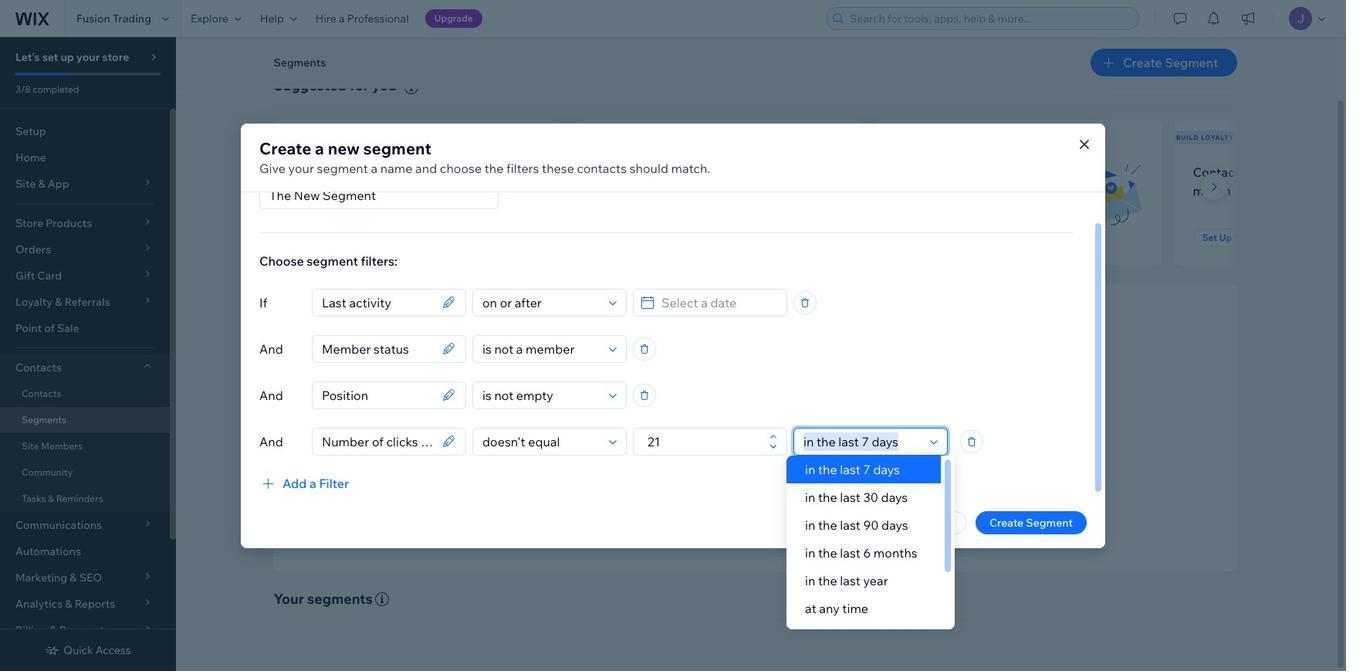 Task type: locate. For each thing, give the bounding box(es) containing it.
a right hire
[[339, 12, 345, 25]]

personalized
[[631, 458, 695, 472]]

days right 90
[[882, 517, 909, 533]]

birthday
[[1286, 164, 1336, 180]]

the for 7
[[818, 462, 838, 477]]

up down "contacts with a birthday th"
[[1220, 232, 1233, 243]]

days for in the last 90 days
[[882, 517, 909, 533]]

cancel button
[[904, 511, 967, 534]]

last for 30
[[840, 490, 861, 505]]

yet
[[740, 183, 758, 198]]

segments for segments button
[[274, 56, 326, 69]]

2 horizontal spatial and
[[880, 479, 899, 492]]

new up subscribed
[[292, 164, 318, 180]]

1 in from the top
[[805, 462, 816, 477]]

who up purchase
[[712, 164, 736, 180]]

of inside reach the right target audience create specific groups of contacts that update automatically send personalized email campaigns to drive sales and build trust get to know your high-value customers, potential leads and more
[[718, 437, 728, 451]]

your inside sidebar element
[[76, 50, 100, 64]]

customers,
[[745, 479, 801, 492]]

new for new subscribers
[[276, 133, 293, 141]]

list box
[[787, 456, 955, 650]]

set up segment button down made
[[593, 229, 684, 247]]

contacts up "haven't"
[[577, 160, 627, 176]]

1 vertical spatial of
[[718, 437, 728, 451]]

subscribers inside active email subscribers who clicked on your campaign
[[967, 164, 1035, 180]]

for
[[350, 76, 369, 94]]

segments link
[[0, 407, 170, 433]]

1 choose a condition field from the top
[[478, 289, 605, 315]]

automations link
[[0, 538, 170, 564]]

up down clicked
[[920, 232, 932, 243]]

2 horizontal spatial to
[[785, 458, 796, 472]]

2 horizontal spatial create segment button
[[1091, 49, 1237, 76]]

the for year
[[818, 573, 838, 588]]

list box containing in the last 7 days
[[787, 456, 955, 650]]

the up groups on the right
[[696, 414, 718, 431]]

potential
[[593, 164, 644, 180]]

3 up from the left
[[920, 232, 932, 243]]

1 set up segment button from the left
[[292, 229, 383, 247]]

4 up from the left
[[1220, 232, 1233, 243]]

2 horizontal spatial who
[[1038, 164, 1062, 180]]

Search for tools, apps, help & more... field
[[846, 8, 1134, 29]]

site members
[[22, 440, 83, 452]]

the down potential
[[818, 517, 838, 533]]

5 last from the top
[[840, 573, 861, 588]]

0 horizontal spatial select an option field
[[478, 336, 605, 362]]

to right get
[[623, 479, 634, 492]]

Choose a condition field
[[478, 289, 605, 315], [478, 382, 605, 408], [478, 428, 605, 454]]

mailing
[[404, 183, 446, 198]]

in up in the last year
[[805, 545, 816, 561]]

contacts inside "contacts with a birthday th"
[[1193, 164, 1246, 180]]

0 vertical spatial and
[[416, 160, 437, 176]]

1 horizontal spatial email
[[933, 164, 964, 180]]

2 in from the top
[[805, 490, 816, 505]]

fusion
[[76, 12, 110, 25]]

segment down new
[[317, 160, 368, 176]]

set up segment down "contacts with a birthday th"
[[1203, 232, 1275, 243]]

1 vertical spatial days
[[882, 490, 908, 505]]

contacts down point of sale
[[15, 361, 62, 375]]

contacts
[[1193, 164, 1246, 180], [15, 361, 62, 375], [22, 388, 61, 399]]

the up potential
[[818, 462, 838, 477]]

th
[[1338, 164, 1347, 180]]

set up segment button down on in the top right of the page
[[893, 229, 984, 247]]

5 in from the top
[[805, 573, 816, 588]]

1 set up segment from the left
[[302, 232, 374, 243]]

3 who from the left
[[1038, 164, 1062, 180]]

1 and from the top
[[259, 341, 283, 356]]

choose
[[259, 253, 304, 268]]

of left sale
[[44, 321, 55, 335]]

create a new segment give your segment a name and choose the filters these contacts should match.
[[259, 138, 711, 176]]

3 set up segment button from the left
[[893, 229, 984, 247]]

potential customers who haven't made a purchase yet
[[593, 164, 758, 198]]

0 vertical spatial segments
[[274, 56, 326, 69]]

days for in the last 7 days
[[874, 462, 900, 477]]

who inside potential customers who haven't made a purchase yet
[[712, 164, 736, 180]]

last left 7 at the bottom right of the page
[[840, 462, 861, 477]]

and up mailing
[[416, 160, 437, 176]]

target
[[755, 414, 796, 431]]

1 vertical spatial choose a condition field
[[478, 382, 605, 408]]

set up segment for clicked
[[902, 232, 975, 243]]

1 up from the left
[[319, 232, 332, 243]]

up for clicked
[[920, 232, 932, 243]]

specific
[[638, 437, 677, 451]]

0 horizontal spatial create segment
[[719, 517, 815, 533]]

the down sales
[[818, 490, 838, 505]]

who
[[375, 164, 399, 180], [712, 164, 736, 180], [1038, 164, 1062, 180]]

contacts down loyalty
[[1193, 164, 1246, 180]]

to inside new contacts who recently subscribed to your mailing list
[[360, 183, 372, 198]]

last left 30
[[840, 490, 861, 505]]

0 horizontal spatial to
[[360, 183, 372, 198]]

your down 'personalized'
[[665, 479, 688, 492]]

contacts down contacts dropdown button
[[22, 388, 61, 399]]

the left filters on the top left of page
[[485, 160, 504, 176]]

3 set from the left
[[902, 232, 917, 243]]

0 vertical spatial choose a condition field
[[478, 289, 605, 315]]

new inside new contacts who recently subscribed to your mailing list
[[292, 164, 318, 180]]

2 vertical spatial contacts
[[22, 388, 61, 399]]

the inside option
[[818, 462, 838, 477]]

0 vertical spatial email
[[933, 164, 964, 180]]

3 in from the top
[[805, 517, 816, 533]]

1 vertical spatial segments
[[22, 414, 66, 425]]

email up high- at the bottom right of the page
[[698, 458, 725, 472]]

your right "up"
[[76, 50, 100, 64]]

1 vertical spatial contacts
[[15, 361, 62, 375]]

2 set up segment button from the left
[[593, 229, 684, 247]]

segments inside sidebar element
[[22, 414, 66, 425]]

right
[[721, 414, 752, 431]]

up
[[319, 232, 332, 243], [619, 232, 632, 243], [920, 232, 932, 243], [1220, 232, 1233, 243]]

None field
[[317, 289, 438, 315], [317, 336, 438, 362], [317, 382, 438, 408], [317, 428, 438, 454], [317, 289, 438, 315], [317, 336, 438, 362], [317, 382, 438, 408], [317, 428, 438, 454]]

2 horizontal spatial contacts
[[730, 437, 774, 451]]

0 horizontal spatial of
[[44, 321, 55, 335]]

1 horizontal spatial select an option field
[[799, 428, 926, 454]]

last inside option
[[840, 462, 861, 477]]

days right 7 at the bottom right of the page
[[874, 462, 900, 477]]

and for second choose a condition field from the bottom
[[259, 387, 283, 403]]

1 vertical spatial and
[[854, 458, 873, 472]]

and
[[416, 160, 437, 176], [854, 458, 873, 472], [880, 479, 899, 492]]

email up on in the top right of the page
[[933, 164, 964, 180]]

new subscribers
[[276, 133, 348, 141]]

leads
[[850, 479, 877, 492]]

in for in the last 6 months
[[805, 545, 816, 561]]

set up segment up choose segment filters:
[[302, 232, 374, 243]]

email
[[933, 164, 964, 180], [698, 458, 725, 472]]

days inside option
[[874, 462, 900, 477]]

hire a professional link
[[306, 0, 418, 37]]

community
[[22, 466, 73, 478]]

1 vertical spatial subscribers
[[967, 164, 1035, 180]]

if
[[259, 295, 267, 310]]

2 and from the top
[[259, 387, 283, 403]]

0 vertical spatial to
[[360, 183, 372, 198]]

who inside active email subscribers who clicked on your campaign
[[1038, 164, 1062, 180]]

contacts down new
[[321, 164, 372, 180]]

last left 90
[[840, 517, 861, 533]]

the up any
[[818, 573, 838, 588]]

up up choose segment filters:
[[319, 232, 332, 243]]

tasks & reminders link
[[0, 486, 170, 512]]

1 vertical spatial and
[[259, 387, 283, 403]]

contacts inside contacts link
[[22, 388, 61, 399]]

site members link
[[0, 433, 170, 459]]

1 horizontal spatial create segment button
[[976, 511, 1087, 534]]

1 horizontal spatial segments
[[274, 56, 326, 69]]

segments
[[274, 56, 326, 69], [22, 414, 66, 425]]

your
[[274, 590, 304, 608]]

reach the right target audience create specific groups of contacts that update automatically send personalized email campaigns to drive sales and build trust get to know your high-value customers, potential leads and more
[[602, 414, 928, 492]]

the up in the last year
[[818, 545, 838, 561]]

last for 7
[[840, 462, 861, 477]]

0 horizontal spatial contacts
[[321, 164, 372, 180]]

a left name
[[371, 160, 378, 176]]

and down build
[[880, 479, 899, 492]]

contacts link
[[0, 381, 170, 407]]

the inside reach the right target audience create specific groups of contacts that update automatically send personalized email campaigns to drive sales and build trust get to know your high-value customers, potential leads and more
[[696, 414, 718, 431]]

set up segment button for subscribed
[[292, 229, 383, 247]]

quick access
[[64, 643, 131, 657]]

0 vertical spatial of
[[44, 321, 55, 335]]

in up at
[[805, 573, 816, 588]]

4 last from the top
[[840, 545, 861, 561]]

segments button
[[266, 51, 334, 74]]

set up segment down on in the top right of the page
[[902, 232, 975, 243]]

1 horizontal spatial contacts
[[577, 160, 627, 176]]

home
[[15, 151, 46, 164]]

a right the add
[[310, 475, 316, 491]]

last
[[840, 462, 861, 477], [840, 490, 861, 505], [840, 517, 861, 533], [840, 545, 861, 561], [840, 573, 861, 588]]

set up segment button up choose segment filters:
[[292, 229, 383, 247]]

of inside sidebar element
[[44, 321, 55, 335]]

in down "drive"
[[805, 490, 816, 505]]

the for 30
[[818, 490, 838, 505]]

segment up name
[[364, 138, 432, 158]]

list
[[271, 120, 1347, 266]]

1 horizontal spatial to
[[623, 479, 634, 492]]

0 vertical spatial days
[[874, 462, 900, 477]]

give
[[259, 160, 286, 176]]

0 horizontal spatial email
[[698, 458, 725, 472]]

segments inside button
[[274, 56, 326, 69]]

new
[[328, 138, 360, 158]]

0 horizontal spatial who
[[375, 164, 399, 180]]

in down potential
[[805, 517, 816, 533]]

0 horizontal spatial create segment button
[[696, 516, 815, 534]]

in the last 7 days option
[[787, 456, 941, 483]]

1 horizontal spatial who
[[712, 164, 736, 180]]

1 set from the left
[[302, 232, 317, 243]]

3 set up segment from the left
[[902, 232, 975, 243]]

0 vertical spatial subscribers
[[295, 133, 348, 141]]

at any time
[[805, 601, 869, 616]]

0 horizontal spatial and
[[416, 160, 437, 176]]

in for in the last 30 days
[[805, 490, 816, 505]]

audience
[[799, 414, 859, 431]]

3/8
[[15, 83, 31, 95]]

up
[[61, 50, 74, 64]]

your down name
[[375, 183, 401, 198]]

1 last from the top
[[840, 462, 861, 477]]

subscribers down suggested
[[295, 133, 348, 141]]

0 vertical spatial and
[[259, 341, 283, 356]]

filters:
[[361, 253, 398, 268]]

a down the customers
[[673, 183, 680, 198]]

3 and from the top
[[259, 434, 283, 449]]

0 vertical spatial select an option field
[[478, 336, 605, 362]]

who up campaign
[[1038, 164, 1062, 180]]

new up give
[[276, 133, 293, 141]]

in inside option
[[805, 462, 816, 477]]

create segment
[[1124, 55, 1219, 70], [990, 515, 1073, 529], [719, 517, 815, 533]]

at
[[805, 601, 817, 616]]

2 vertical spatial days
[[882, 517, 909, 533]]

last left 6
[[840, 545, 861, 561]]

contacts inside contacts dropdown button
[[15, 361, 62, 375]]

set for potential customers who haven't made a purchase yet
[[602, 232, 617, 243]]

a
[[339, 12, 345, 25], [315, 138, 324, 158], [371, 160, 378, 176], [1277, 164, 1284, 180], [673, 183, 680, 198], [310, 475, 316, 491]]

contacts inside new contacts who recently subscribed to your mailing list
[[321, 164, 372, 180]]

of
[[44, 321, 55, 335], [718, 437, 728, 451]]

set up segment button for clicked
[[893, 229, 984, 247]]

up down "haven't"
[[619, 232, 632, 243]]

clicked
[[893, 183, 934, 198]]

trust
[[903, 458, 927, 472]]

point of sale
[[15, 321, 79, 335]]

your inside active email subscribers who clicked on your campaign
[[955, 183, 981, 198]]

0 vertical spatial contacts
[[1193, 164, 1246, 180]]

create segment button
[[1091, 49, 1237, 76], [976, 511, 1087, 534], [696, 516, 815, 534]]

segment
[[1165, 55, 1219, 70], [334, 232, 374, 243], [634, 232, 674, 243], [934, 232, 975, 243], [1235, 232, 1275, 243], [1026, 515, 1073, 529], [761, 517, 815, 533]]

2 vertical spatial and
[[259, 434, 283, 449]]

customers
[[647, 164, 709, 180]]

your inside create a new segment give your segment a name and choose the filters these contacts should match.
[[288, 160, 314, 176]]

Select an option field
[[478, 336, 605, 362], [799, 428, 926, 454]]

in up potential
[[805, 462, 816, 477]]

the for 6
[[818, 545, 838, 561]]

and up leads
[[854, 458, 873, 472]]

0 vertical spatial new
[[276, 133, 293, 141]]

new
[[276, 133, 293, 141], [292, 164, 318, 180]]

last left year
[[840, 573, 861, 588]]

2 set from the left
[[602, 232, 617, 243]]

6
[[864, 545, 871, 561]]

who inside new contacts who recently subscribed to your mailing list
[[375, 164, 399, 180]]

in for in the last year
[[805, 573, 816, 588]]

2 up from the left
[[619, 232, 632, 243]]

1 horizontal spatial of
[[718, 437, 728, 451]]

point of sale link
[[0, 315, 170, 341]]

segments up suggested
[[274, 56, 326, 69]]

your right on in the top right of the page
[[955, 183, 981, 198]]

the for 90
[[818, 517, 838, 533]]

a inside potential customers who haven't made a purchase yet
[[673, 183, 680, 198]]

a right with
[[1277, 164, 1284, 180]]

who up e.g., returning customers field
[[375, 164, 399, 180]]

3 last from the top
[[840, 517, 861, 533]]

2 who from the left
[[712, 164, 736, 180]]

filter
[[319, 475, 349, 491]]

subscribers up campaign
[[967, 164, 1035, 180]]

the
[[485, 160, 504, 176], [696, 414, 718, 431], [818, 462, 838, 477], [818, 490, 838, 505], [818, 517, 838, 533], [818, 545, 838, 561], [818, 573, 838, 588]]

days right 30
[[882, 490, 908, 505]]

to left "drive"
[[785, 458, 796, 472]]

set up segment down made
[[602, 232, 674, 243]]

1 horizontal spatial subscribers
[[967, 164, 1035, 180]]

know
[[636, 479, 663, 492]]

30
[[864, 490, 879, 505]]

set up segment for made
[[602, 232, 674, 243]]

campaign
[[984, 183, 1041, 198]]

subscribers
[[295, 133, 348, 141], [967, 164, 1035, 180]]

1 who from the left
[[375, 164, 399, 180]]

in the last 30 days
[[805, 490, 908, 505]]

0 horizontal spatial segments
[[22, 414, 66, 425]]

1 vertical spatial select an option field
[[799, 428, 926, 454]]

completed
[[33, 83, 79, 95]]

add
[[283, 475, 307, 491]]

to right subscribed
[[360, 183, 372, 198]]

2 set up segment from the left
[[602, 232, 674, 243]]

2 last from the top
[[840, 490, 861, 505]]

segment left filters:
[[307, 253, 358, 268]]

segments up site members
[[22, 414, 66, 425]]

let's set up your store
[[15, 50, 129, 64]]

build
[[1177, 133, 1200, 141]]

a left new
[[315, 138, 324, 158]]

last for 6
[[840, 545, 861, 561]]

your right give
[[288, 160, 314, 176]]

a inside hire a professional "link"
[[339, 12, 345, 25]]

between
[[805, 629, 856, 644]]

2 vertical spatial to
[[623, 479, 634, 492]]

your inside reach the right target audience create specific groups of contacts that update automatically send personalized email campaigns to drive sales and build trust get to know your high-value customers, potential leads and more
[[665, 479, 688, 492]]

of down right
[[718, 437, 728, 451]]

4 in from the top
[[805, 545, 816, 561]]

1 vertical spatial email
[[698, 458, 725, 472]]

contacts up campaigns
[[730, 437, 774, 451]]

new contacts who recently subscribed to your mailing list
[[292, 164, 467, 198]]

year
[[864, 573, 889, 588]]

up for made
[[619, 232, 632, 243]]

fusion trading
[[76, 12, 151, 25]]

1 vertical spatial new
[[292, 164, 318, 180]]

up for subscribed
[[319, 232, 332, 243]]

2 vertical spatial choose a condition field
[[478, 428, 605, 454]]

update
[[799, 437, 835, 451]]

set up segment button down "contacts with a birthday th"
[[1193, 229, 1284, 247]]

any
[[820, 601, 840, 616]]



Task type: describe. For each thing, give the bounding box(es) containing it.
list
[[449, 183, 467, 198]]

who for your
[[375, 164, 399, 180]]

automations
[[15, 544, 81, 558]]

in for in the last 7 days
[[805, 462, 816, 477]]

upgrade button
[[425, 9, 483, 28]]

choose
[[440, 160, 482, 176]]

home link
[[0, 144, 170, 171]]

made
[[638, 183, 671, 198]]

send
[[602, 458, 629, 472]]

let's
[[15, 50, 40, 64]]

and inside create a new segment give your segment a name and choose the filters these contacts should match.
[[416, 160, 437, 176]]

automatically
[[838, 437, 906, 451]]

last for 90
[[840, 517, 861, 533]]

in the last year
[[805, 573, 889, 588]]

set up segment for subscribed
[[302, 232, 374, 243]]

days for in the last 30 days
[[882, 490, 908, 505]]

groups
[[680, 437, 715, 451]]

contacts inside create a new segment give your segment a name and choose the filters these contacts should match.
[[577, 160, 627, 176]]

setup
[[15, 124, 46, 138]]

90
[[864, 517, 879, 533]]

&
[[48, 493, 54, 504]]

a inside add a filter button
[[310, 475, 316, 491]]

sale
[[57, 321, 79, 335]]

1 vertical spatial to
[[785, 458, 796, 472]]

create inside create a new segment give your segment a name and choose the filters these contacts should match.
[[259, 138, 311, 158]]

active
[[893, 164, 930, 180]]

new for new contacts who recently subscribed to your mailing list
[[292, 164, 318, 180]]

4 set from the left
[[1203, 232, 1218, 243]]

build loyalty
[[1177, 133, 1235, 141]]

on
[[937, 183, 952, 198]]

4 set up segment button from the left
[[1193, 229, 1284, 247]]

store
[[102, 50, 129, 64]]

2 horizontal spatial create segment
[[1124, 55, 1219, 70]]

active email subscribers who clicked on your campaign
[[893, 164, 1062, 198]]

your inside new contacts who recently subscribed to your mailing list
[[375, 183, 401, 198]]

create inside reach the right target audience create specific groups of contacts that update automatically send personalized email campaigns to drive sales and build trust get to know your high-value customers, potential leads and more
[[602, 437, 636, 451]]

community link
[[0, 459, 170, 486]]

set for active email subscribers who clicked on your campaign
[[902, 232, 917, 243]]

set for new contacts who recently subscribed to your mailing list
[[302, 232, 317, 243]]

with
[[1249, 164, 1274, 180]]

hire
[[316, 12, 337, 25]]

add a filter button
[[259, 474, 349, 492]]

in for in the last 90 days
[[805, 517, 816, 533]]

contacts with a birthday th
[[1193, 164, 1347, 198]]

2 choose a condition field from the top
[[478, 382, 605, 408]]

Enter a number text field
[[643, 428, 765, 454]]

1 horizontal spatial create segment
[[990, 515, 1073, 529]]

time
[[843, 601, 869, 616]]

add a filter
[[283, 475, 349, 491]]

list containing new contacts who recently subscribed to your mailing list
[[271, 120, 1347, 266]]

4 set up segment from the left
[[1203, 232, 1275, 243]]

sidebar element
[[0, 37, 176, 671]]

high-
[[690, 479, 716, 492]]

professional
[[347, 12, 409, 25]]

e.g., Returning Customers field
[[265, 182, 493, 208]]

in the last 7 days
[[805, 462, 900, 477]]

explore
[[191, 12, 229, 25]]

access
[[96, 643, 131, 657]]

these
[[542, 160, 574, 176]]

members
[[41, 440, 83, 452]]

choose segment filters:
[[259, 253, 398, 268]]

3/8 completed
[[15, 83, 79, 95]]

a inside "contacts with a birthday th"
[[1277, 164, 1284, 180]]

contacts for contacts link
[[22, 388, 61, 399]]

Select a date field
[[657, 289, 782, 315]]

subscribed
[[292, 183, 357, 198]]

last for year
[[840, 573, 861, 588]]

should
[[630, 160, 669, 176]]

haven't
[[593, 183, 635, 198]]

contacts for contacts dropdown button
[[15, 361, 62, 375]]

quick
[[64, 643, 93, 657]]

contacts inside reach the right target audience create specific groups of contacts that update automatically send personalized email campaigns to drive sales and build trust get to know your high-value customers, potential leads and more
[[730, 437, 774, 451]]

1 vertical spatial segment
[[317, 160, 368, 176]]

help
[[260, 12, 284, 25]]

cancel
[[918, 515, 953, 529]]

that
[[777, 437, 797, 451]]

who for purchase
[[712, 164, 736, 180]]

upgrade
[[434, 12, 473, 24]]

filters
[[507, 160, 539, 176]]

0 vertical spatial segment
[[364, 138, 432, 158]]

in the last 6 months
[[805, 545, 918, 561]]

email inside reach the right target audience create specific groups of contacts that update automatically send personalized email campaigns to drive sales and build trust get to know your high-value customers, potential leads and more
[[698, 458, 725, 472]]

site
[[22, 440, 39, 452]]

the for target
[[696, 414, 718, 431]]

0 horizontal spatial subscribers
[[295, 133, 348, 141]]

and for first choose a condition field from the bottom
[[259, 434, 283, 449]]

get
[[602, 479, 621, 492]]

you
[[372, 76, 397, 94]]

set up segment button for made
[[593, 229, 684, 247]]

loyalty
[[1202, 133, 1235, 141]]

email inside active email subscribers who clicked on your campaign
[[933, 164, 964, 180]]

help button
[[251, 0, 306, 37]]

2 vertical spatial segment
[[307, 253, 358, 268]]

match.
[[671, 160, 711, 176]]

segments for segments link
[[22, 414, 66, 425]]

create segment button for segments
[[1091, 49, 1237, 76]]

create segment button for cancel
[[976, 511, 1087, 534]]

reach
[[653, 414, 693, 431]]

2 vertical spatial and
[[880, 479, 899, 492]]

drive
[[798, 458, 823, 472]]

more
[[901, 479, 928, 492]]

7
[[864, 462, 871, 477]]

suggested for you
[[274, 76, 397, 94]]

and for leftmost select an option field
[[259, 341, 283, 356]]

the inside create a new segment give your segment a name and choose the filters these contacts should match.
[[485, 160, 504, 176]]

setup link
[[0, 118, 170, 144]]

3 choose a condition field from the top
[[478, 428, 605, 454]]

point
[[15, 321, 42, 335]]

hire a professional
[[316, 12, 409, 25]]

campaigns
[[728, 458, 783, 472]]

trading
[[113, 12, 151, 25]]

1 horizontal spatial and
[[854, 458, 873, 472]]

name
[[380, 160, 413, 176]]



Task type: vqa. For each thing, say whether or not it's contained in the screenshot.
03/14/2024 field
no



